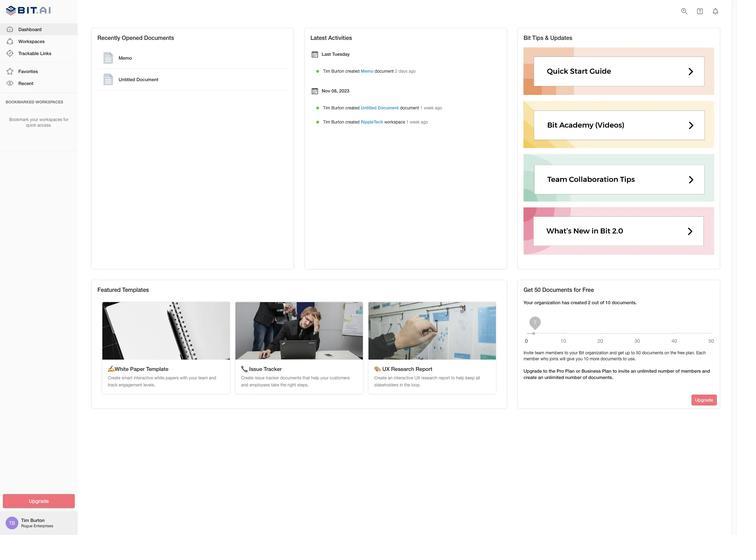 Task type: vqa. For each thing, say whether or not it's contained in the screenshot.


Task type: locate. For each thing, give the bounding box(es) containing it.
organization up more
[[585, 351, 609, 356]]

members
[[546, 351, 564, 356], [681, 368, 701, 374]]

1 horizontal spatial 1
[[420, 106, 423, 111]]

0 vertical spatial bit
[[524, 34, 531, 41]]

and left the get
[[610, 351, 617, 356]]

50 right up in the right bottom of the page
[[636, 351, 641, 356]]

unlimited down pro
[[545, 375, 564, 380]]

unlimited right invite
[[638, 368, 657, 374]]

1 vertical spatial of
[[676, 368, 680, 374]]

to left invite
[[613, 368, 617, 374]]

created down 2023 in the left top of the page
[[345, 106, 360, 111]]

employees
[[249, 383, 270, 388]]

free
[[583, 286, 594, 293]]

documents
[[144, 34, 174, 41], [542, 286, 572, 293]]

ago inside tim burton created memo document 2 days ago
[[409, 69, 416, 74]]

created left rippletech
[[345, 120, 360, 125]]

0 horizontal spatial help
[[311, 376, 319, 381]]

0 horizontal spatial 2
[[395, 69, 397, 74]]

ux
[[383, 366, 390, 372], [415, 376, 420, 381]]

create inside create an interactive ux research report to help keep all stakeholders in the loop.
[[374, 376, 387, 381]]

0 vertical spatial week
[[424, 106, 434, 111]]

🎨 ux research report
[[374, 366, 432, 372]]

joins
[[550, 357, 559, 362]]

1 help from the left
[[311, 376, 319, 381]]

recent button
[[0, 77, 78, 90]]

plan right business on the bottom of the page
[[602, 368, 612, 374]]

document inside the "tim burton created untitled document document 1 week ago"
[[400, 106, 419, 111]]

0 horizontal spatial documents
[[280, 376, 302, 381]]

2 inside tim burton created memo document 2 days ago
[[395, 69, 397, 74]]

0 horizontal spatial 10
[[584, 357, 589, 362]]

documents up has
[[542, 286, 572, 293]]

to right report
[[451, 376, 455, 381]]

plan left or
[[565, 368, 575, 374]]

an right invite
[[631, 368, 636, 374]]

1 horizontal spatial 50
[[636, 351, 641, 356]]

1 vertical spatial week
[[410, 120, 420, 125]]

of down business on the bottom of the page
[[583, 375, 587, 380]]

0 horizontal spatial interactive
[[134, 376, 153, 381]]

trackable links
[[18, 50, 51, 56]]

recently opened documents
[[97, 34, 174, 41]]

1 horizontal spatial memo link
[[361, 68, 374, 74]]

the right take
[[280, 383, 286, 388]]

1 horizontal spatial 2
[[588, 300, 591, 306]]

0 horizontal spatial create
[[108, 376, 121, 381]]

template
[[146, 366, 168, 372]]

create down the 📞
[[241, 376, 254, 381]]

with
[[180, 376, 188, 381]]

featured
[[97, 286, 121, 293]]

research
[[421, 376, 438, 381]]

1 vertical spatial 10
[[584, 357, 589, 362]]

1 horizontal spatial create
[[241, 376, 254, 381]]

the
[[671, 351, 677, 356], [549, 368, 556, 374], [280, 383, 286, 388], [404, 383, 410, 388]]

1 horizontal spatial of
[[600, 300, 604, 306]]

engagement
[[119, 383, 142, 388]]

bit inside the invite team members to your bit organization and get up to 50 documents on the free plan. each member who joins will give you 10 more documents to use.
[[579, 351, 584, 356]]

0 horizontal spatial unlimited
[[545, 375, 564, 380]]

created inside the "tim burton created untitled document document 1 week ago"
[[345, 106, 360, 111]]

untitled document link for recently opened documents
[[99, 70, 287, 89]]

1 vertical spatial unlimited
[[545, 375, 564, 380]]

create smart interactive white papers with your team and track engagement levels.
[[108, 376, 216, 388]]

0 horizontal spatial ux
[[383, 366, 390, 372]]

documents up right
[[280, 376, 302, 381]]

members inside the invite team members to your bit organization and get up to 50 documents on the free plan. each member who joins will give you 10 more documents to use.
[[546, 351, 564, 356]]

created inside tim burton created memo document 2 days ago
[[345, 69, 360, 74]]

2 horizontal spatial upgrade
[[695, 397, 714, 403]]

help left keep
[[456, 376, 464, 381]]

1 horizontal spatial ux
[[415, 376, 420, 381]]

0 horizontal spatial of
[[583, 375, 587, 380]]

memo
[[119, 55, 132, 61], [361, 68, 374, 74]]

1 horizontal spatial untitled
[[361, 105, 377, 111]]

0 vertical spatial members
[[546, 351, 564, 356]]

🎨 ux research report image
[[369, 302, 496, 360]]

0 horizontal spatial memo
[[119, 55, 132, 61]]

interactive for template
[[134, 376, 153, 381]]

1 horizontal spatial documents
[[601, 357, 622, 362]]

an
[[631, 368, 636, 374], [538, 375, 543, 380], [388, 376, 393, 381]]

0 horizontal spatial ago
[[409, 69, 416, 74]]

tim burton created rippletech workspace 1 week ago
[[323, 119, 428, 125]]

enterprises
[[34, 524, 53, 528]]

bit up you
[[579, 351, 584, 356]]

0 horizontal spatial week
[[410, 120, 420, 125]]

create inside create issue tracker documents that help your customers and employees take the right steps.
[[241, 376, 254, 381]]

2 horizontal spatial ago
[[435, 106, 442, 111]]

interactive
[[134, 376, 153, 381], [394, 376, 413, 381]]

0 vertical spatial upgrade button
[[692, 395, 717, 406]]

2 vertical spatial documents
[[280, 376, 302, 381]]

2 left out
[[588, 300, 591, 306]]

invite
[[524, 351, 534, 356]]

create up track on the left
[[108, 376, 121, 381]]

create issue tracker documents that help your customers and employees take the right steps.
[[241, 376, 350, 388]]

your left customers
[[320, 376, 329, 381]]

number down on
[[658, 368, 674, 374]]

2 help from the left
[[456, 376, 464, 381]]

team inside the invite team members to your bit organization and get up to 50 documents on the free plan. each member who joins will give you 10 more documents to use.
[[535, 351, 545, 356]]

for inside bookmark your workspaces for quick access.
[[63, 117, 68, 122]]

the right in
[[404, 383, 410, 388]]

2 horizontal spatial create
[[374, 376, 387, 381]]

1 create from the left
[[108, 376, 121, 381]]

of down free
[[676, 368, 680, 374]]

0 vertical spatial documents
[[642, 351, 663, 356]]

week
[[424, 106, 434, 111], [410, 120, 420, 125]]

0 vertical spatial team
[[535, 351, 545, 356]]

get 50 documents for free
[[524, 286, 594, 293]]

and right with
[[209, 376, 216, 381]]

1 horizontal spatial interactive
[[394, 376, 413, 381]]

the inside the invite team members to your bit organization and get up to 50 documents on the free plan. each member who joins will give you 10 more documents to use.
[[671, 351, 677, 356]]

your up quick
[[30, 117, 38, 122]]

and down the each
[[702, 368, 710, 374]]

created inside tim burton created rippletech workspace 1 week ago
[[345, 120, 360, 125]]

documents left on
[[642, 351, 663, 356]]

0 vertical spatial document
[[375, 69, 394, 74]]

help
[[311, 376, 319, 381], [456, 376, 464, 381]]

who
[[541, 357, 549, 362]]

document inside tim burton created memo document 2 days ago
[[375, 69, 394, 74]]

interactive inside create an interactive ux research report to help keep all stakeholders in the loop.
[[394, 376, 413, 381]]

documents down the get
[[601, 357, 622, 362]]

give
[[567, 357, 575, 362]]

tim burton rogue enterprises
[[21, 518, 53, 528]]

tips
[[533, 34, 544, 41]]

📞 issue tracker image
[[236, 302, 363, 360]]

organization inside the invite team members to your bit organization and get up to 50 documents on the free plan. each member who joins will give you 10 more documents to use.
[[585, 351, 609, 356]]

1 horizontal spatial untitled document link
[[361, 105, 399, 111]]

1 vertical spatial documents.
[[588, 375, 614, 380]]

create up stakeholders
[[374, 376, 387, 381]]

tim inside tim burton created rippletech workspace 1 week ago
[[323, 120, 330, 125]]

1 horizontal spatial document
[[378, 105, 399, 111]]

upgrade
[[524, 368, 542, 374], [695, 397, 714, 403], [29, 498, 49, 504]]

50 right get
[[535, 286, 541, 293]]

0 horizontal spatial upgrade button
[[3, 494, 75, 508]]

your up "give"
[[570, 351, 578, 356]]

create an interactive ux research report to help keep all stakeholders in the loop.
[[374, 376, 480, 388]]

0 vertical spatial documents
[[144, 34, 174, 41]]

get
[[524, 286, 533, 293]]

1 vertical spatial 50
[[636, 351, 641, 356]]

last tuesday
[[322, 51, 350, 57]]

tim for untitled document
[[323, 106, 330, 111]]

untitled
[[119, 77, 135, 82], [361, 105, 377, 111]]

1 horizontal spatial documents
[[542, 286, 572, 293]]

documents for 50
[[542, 286, 572, 293]]

1 vertical spatial 1
[[406, 120, 409, 125]]

0 vertical spatial unlimited
[[638, 368, 657, 374]]

for left free
[[574, 286, 581, 293]]

burton inside tim burton created memo document 2 days ago
[[331, 69, 344, 74]]

document
[[375, 69, 394, 74], [400, 106, 419, 111]]

burton
[[331, 69, 344, 74], [331, 106, 344, 111], [331, 120, 344, 125], [30, 518, 45, 523]]

ux up the loop.
[[415, 376, 420, 381]]

documents. right out
[[612, 300, 637, 306]]

issue
[[249, 366, 262, 372]]

0 horizontal spatial team
[[198, 376, 208, 381]]

trackable links button
[[0, 47, 78, 59]]

workspaces button
[[0, 35, 78, 47]]

the inside upgrade to the pro plan or business plan to invite an unlimited number of members and create an unlimited number of documents.
[[549, 368, 556, 374]]

to right up in the right bottom of the page
[[631, 351, 635, 356]]

0 horizontal spatial document
[[375, 69, 394, 74]]

0 horizontal spatial number
[[565, 375, 582, 380]]

your inside the invite team members to your bit organization and get up to 50 documents on the free plan. each member who joins will give you 10 more documents to use.
[[570, 351, 578, 356]]

0 horizontal spatial organization
[[535, 300, 561, 306]]

your
[[30, 117, 38, 122], [570, 351, 578, 356], [189, 376, 197, 381], [320, 376, 329, 381]]

for right workspaces
[[63, 117, 68, 122]]

tuesday
[[332, 51, 350, 57]]

members up the joins
[[546, 351, 564, 356]]

invite team members to your bit organization and get up to 50 documents on the free plan. each member who joins will give you 10 more documents to use.
[[524, 351, 706, 362]]

create for 📞
[[241, 376, 254, 381]]

documents right opened
[[144, 34, 174, 41]]

10 right out
[[606, 300, 611, 306]]

1 horizontal spatial for
[[574, 286, 581, 293]]

📞
[[241, 366, 248, 372]]

1 vertical spatial for
[[574, 286, 581, 293]]

an inside create an interactive ux research report to help keep all stakeholders in the loop.
[[388, 376, 393, 381]]

burton inside tim burton created rippletech workspace 1 week ago
[[331, 120, 344, 125]]

bookmark
[[9, 117, 29, 122]]

ago inside tim burton created rippletech workspace 1 week ago
[[421, 120, 428, 125]]

1 vertical spatial memo link
[[361, 68, 374, 74]]

1 horizontal spatial upgrade
[[524, 368, 542, 374]]

the inside create issue tracker documents that help your customers and employees take the right steps.
[[280, 383, 286, 388]]

1 horizontal spatial bit
[[579, 351, 584, 356]]

1 vertical spatial memo
[[361, 68, 374, 74]]

burton inside tim burton rogue enterprises
[[30, 518, 45, 523]]

ago
[[409, 69, 416, 74], [435, 106, 442, 111], [421, 120, 428, 125]]

track
[[108, 383, 117, 388]]

smart
[[122, 376, 132, 381]]

0 vertical spatial untitled document link
[[99, 70, 287, 89]]

1 vertical spatial document
[[378, 105, 399, 111]]

bit left tips at the top right of the page
[[524, 34, 531, 41]]

tim
[[323, 69, 330, 74], [323, 106, 330, 111], [323, 120, 330, 125], [21, 518, 29, 523]]

10 right you
[[584, 357, 589, 362]]

1 horizontal spatial team
[[535, 351, 545, 356]]

document left days
[[375, 69, 394, 74]]

quick
[[26, 123, 36, 128]]

1 vertical spatial untitled document link
[[361, 105, 399, 111]]

0 horizontal spatial 50
[[535, 286, 541, 293]]

memo link
[[99, 49, 287, 67], [361, 68, 374, 74]]

workspaces
[[39, 117, 62, 122]]

2 create from the left
[[241, 376, 254, 381]]

plan
[[565, 368, 575, 374], [602, 368, 612, 374]]

1 horizontal spatial week
[[424, 106, 434, 111]]

1 vertical spatial ux
[[415, 376, 420, 381]]

interactive up levels.
[[134, 376, 153, 381]]

2 left days
[[395, 69, 397, 74]]

0 vertical spatial memo link
[[99, 49, 287, 67]]

help right that
[[311, 376, 319, 381]]

1 vertical spatial organization
[[585, 351, 609, 356]]

0 horizontal spatial untitled
[[119, 77, 135, 82]]

an right the create
[[538, 375, 543, 380]]

help inside create issue tracker documents that help your customers and employees take the right steps.
[[311, 376, 319, 381]]

team right with
[[198, 376, 208, 381]]

2 vertical spatial upgrade
[[29, 498, 49, 504]]

1 horizontal spatial number
[[658, 368, 674, 374]]

dashboard
[[18, 26, 42, 32]]

number down or
[[565, 375, 582, 380]]

unlimited
[[638, 368, 657, 374], [545, 375, 564, 380]]

right
[[288, 383, 296, 388]]

create inside create smart interactive white papers with your team and track engagement levels.
[[108, 376, 121, 381]]

created down tuesday
[[345, 69, 360, 74]]

pro
[[557, 368, 564, 374]]

document
[[136, 77, 158, 82], [378, 105, 399, 111]]

and left employees
[[241, 383, 248, 388]]

your inside bookmark your workspaces for quick access.
[[30, 117, 38, 122]]

team up who
[[535, 351, 545, 356]]

documents inside create issue tracker documents that help your customers and employees take the right steps.
[[280, 376, 302, 381]]

50
[[535, 286, 541, 293], [636, 351, 641, 356]]

and inside create issue tracker documents that help your customers and employees take the right steps.
[[241, 383, 248, 388]]

created
[[345, 69, 360, 74], [345, 106, 360, 111], [345, 120, 360, 125], [571, 300, 587, 306]]

2 interactive from the left
[[394, 376, 413, 381]]

levels.
[[143, 383, 155, 388]]

0 vertical spatial ago
[[409, 69, 416, 74]]

1 inside the "tim burton created untitled document document 1 week ago"
[[420, 106, 423, 111]]

burton for memo
[[331, 69, 344, 74]]

for
[[63, 117, 68, 122], [574, 286, 581, 293]]

nov
[[322, 88, 330, 94]]

documents. down business on the bottom of the page
[[588, 375, 614, 380]]

&
[[545, 34, 549, 41]]

1 horizontal spatial plan
[[602, 368, 612, 374]]

tim inside the "tim burton created untitled document document 1 week ago"
[[323, 106, 330, 111]]

0 horizontal spatial documents
[[144, 34, 174, 41]]

10
[[606, 300, 611, 306], [584, 357, 589, 362]]

report
[[416, 366, 432, 372]]

3 create from the left
[[374, 376, 387, 381]]

0 vertical spatial upgrade
[[524, 368, 542, 374]]

of right out
[[600, 300, 604, 306]]

0 vertical spatial untitled
[[119, 77, 135, 82]]

0 horizontal spatial plan
[[565, 368, 575, 374]]

to down up in the right bottom of the page
[[623, 357, 627, 362]]

✍️white
[[108, 366, 129, 372]]

interactive up in
[[394, 376, 413, 381]]

your right with
[[189, 376, 197, 381]]

0 vertical spatial 10
[[606, 300, 611, 306]]

organization down "get 50 documents for free"
[[535, 300, 561, 306]]

2 vertical spatial ago
[[421, 120, 428, 125]]

nov 08, 2023
[[322, 88, 349, 94]]

members down plan.
[[681, 368, 701, 374]]

favorites
[[18, 69, 38, 74]]

the left pro
[[549, 368, 556, 374]]

1 vertical spatial upgrade button
[[3, 494, 75, 508]]

1 vertical spatial ago
[[435, 106, 442, 111]]

1 vertical spatial team
[[198, 376, 208, 381]]

interactive inside create smart interactive white papers with your team and track engagement levels.
[[134, 376, 153, 381]]

0 vertical spatial organization
[[535, 300, 561, 306]]

0 horizontal spatial for
[[63, 117, 68, 122]]

0 horizontal spatial untitled document link
[[99, 70, 287, 89]]

ago inside the "tim burton created untitled document document 1 week ago"
[[435, 106, 442, 111]]

ux right 🎨
[[383, 366, 390, 372]]

burton inside the "tim burton created untitled document document 1 week ago"
[[331, 106, 344, 111]]

1 vertical spatial bit
[[579, 351, 584, 356]]

1 horizontal spatial organization
[[585, 351, 609, 356]]

0 horizontal spatial members
[[546, 351, 564, 356]]

of
[[600, 300, 604, 306], [676, 368, 680, 374], [583, 375, 587, 380]]

documents
[[642, 351, 663, 356], [601, 357, 622, 362], [280, 376, 302, 381]]

1 horizontal spatial help
[[456, 376, 464, 381]]

an up stakeholders
[[388, 376, 393, 381]]

upgrade button
[[692, 395, 717, 406], [3, 494, 75, 508]]

tim inside tim burton created memo document 2 days ago
[[323, 69, 330, 74]]

2 vertical spatial of
[[583, 375, 587, 380]]

document up workspace
[[400, 106, 419, 111]]

ago for memo
[[409, 69, 416, 74]]

invite
[[618, 368, 630, 374]]

the right on
[[671, 351, 677, 356]]

templates
[[122, 286, 149, 293]]

0 horizontal spatial an
[[388, 376, 393, 381]]

1 interactive from the left
[[134, 376, 153, 381]]

1 horizontal spatial document
[[400, 106, 419, 111]]



Task type: describe. For each thing, give the bounding box(es) containing it.
50 inside the invite team members to your bit organization and get up to 50 documents on the free plan. each member who joins will give you 10 more documents to use.
[[636, 351, 641, 356]]

members inside upgrade to the pro plan or business plan to invite an unlimited number of members and create an unlimited number of documents.
[[681, 368, 701, 374]]

0 vertical spatial memo
[[119, 55, 132, 61]]

bookmarked
[[6, 99, 34, 104]]

1 plan from the left
[[565, 368, 575, 374]]

0 vertical spatial document
[[136, 77, 158, 82]]

burton for untitled document
[[331, 106, 344, 111]]

last
[[322, 51, 331, 57]]

links
[[40, 50, 51, 56]]

each
[[697, 351, 706, 356]]

1 vertical spatial upgrade
[[695, 397, 714, 403]]

your organization has created 2 out of 10 documents.
[[524, 300, 637, 306]]

you
[[576, 357, 583, 362]]

tim for rippletech
[[323, 120, 330, 125]]

ago for rippletech
[[421, 120, 428, 125]]

has
[[562, 300, 570, 306]]

1 horizontal spatial memo
[[361, 68, 374, 74]]

1 vertical spatial documents
[[601, 357, 622, 362]]

and inside create smart interactive white papers with your team and track engagement levels.
[[209, 376, 216, 381]]

tim inside tim burton rogue enterprises
[[21, 518, 29, 523]]

tracker
[[264, 366, 282, 372]]

member
[[524, 357, 539, 362]]

updates
[[550, 34, 572, 41]]

for for workspaces
[[63, 117, 68, 122]]

1 vertical spatial number
[[565, 375, 582, 380]]

08,
[[332, 88, 338, 94]]

created right has
[[571, 300, 587, 306]]

✍️white paper template
[[108, 366, 168, 372]]

upgrade inside upgrade to the pro plan or business plan to invite an unlimited number of members and create an unlimited number of documents.
[[524, 368, 542, 374]]

help inside create an interactive ux research report to help keep all stakeholders in the loop.
[[456, 376, 464, 381]]

rippletech
[[361, 119, 383, 125]]

recent
[[18, 81, 33, 86]]

up
[[625, 351, 630, 356]]

business
[[582, 368, 601, 374]]

in
[[400, 383, 403, 388]]

untitled document link for tim burton
[[361, 105, 399, 111]]

keep
[[466, 376, 475, 381]]

2 horizontal spatial of
[[676, 368, 680, 374]]

will
[[560, 357, 566, 362]]

2 horizontal spatial an
[[631, 368, 636, 374]]

1 vertical spatial untitled
[[361, 105, 377, 111]]

interactive for research
[[394, 376, 413, 381]]

loop.
[[411, 383, 421, 388]]

dashboard button
[[0, 23, 78, 35]]

0 vertical spatial documents.
[[612, 300, 637, 306]]

to inside create an interactive ux research report to help keep all stakeholders in the loop.
[[451, 376, 455, 381]]

on
[[665, 351, 669, 356]]

0 vertical spatial 50
[[535, 286, 541, 293]]

burton for rippletech
[[331, 120, 344, 125]]

favorites button
[[0, 65, 78, 77]]

bit tips & updates
[[524, 34, 572, 41]]

🎨
[[374, 366, 381, 372]]

workspace
[[384, 120, 405, 125]]

create for 🎨
[[374, 376, 387, 381]]

upgrade to the pro plan or business plan to invite an unlimited number of members and create an unlimited number of documents.
[[524, 368, 710, 380]]

team inside create smart interactive white papers with your team and track engagement levels.
[[198, 376, 208, 381]]

use.
[[628, 357, 636, 362]]

workspaces
[[18, 38, 45, 44]]

0 horizontal spatial bit
[[524, 34, 531, 41]]

10 inside the invite team members to your bit organization and get up to 50 documents on the free plan. each member who joins will give you 10 more documents to use.
[[584, 357, 589, 362]]

featured templates
[[97, 286, 149, 293]]

opened
[[122, 34, 143, 41]]

the inside create an interactive ux research report to help keep all stakeholders in the loop.
[[404, 383, 410, 388]]

your inside create issue tracker documents that help your customers and employees take the right steps.
[[320, 376, 329, 381]]

tracker
[[266, 376, 279, 381]]

report
[[439, 376, 450, 381]]

created for untitled
[[345, 106, 360, 111]]

1 horizontal spatial unlimited
[[638, 368, 657, 374]]

tim for memo
[[323, 69, 330, 74]]

create
[[524, 375, 537, 380]]

documents for opened
[[144, 34, 174, 41]]

bookmarked workspaces
[[6, 99, 63, 104]]

📞 issue tracker
[[241, 366, 282, 372]]

created for memo
[[345, 69, 360, 74]]

✍️white paper template image
[[102, 302, 230, 360]]

bookmark your workspaces for quick access.
[[9, 117, 68, 128]]

days
[[399, 69, 408, 74]]

workspaces
[[35, 99, 63, 104]]

2 horizontal spatial documents
[[642, 351, 663, 356]]

create for ✍️white
[[108, 376, 121, 381]]

all
[[476, 376, 480, 381]]

week inside tim burton created rippletech workspace 1 week ago
[[410, 120, 420, 125]]

papers
[[166, 376, 179, 381]]

to down who
[[543, 368, 548, 374]]

latest activities
[[311, 34, 352, 41]]

and inside the invite team members to your bit organization and get up to 50 documents on the free plan. each member who joins will give you 10 more documents to use.
[[610, 351, 617, 356]]

week inside the "tim burton created untitled document document 1 week ago"
[[424, 106, 434, 111]]

recently
[[97, 34, 120, 41]]

1 horizontal spatial 10
[[606, 300, 611, 306]]

0 vertical spatial number
[[658, 368, 674, 374]]

free
[[678, 351, 685, 356]]

or
[[576, 368, 580, 374]]

rogue
[[21, 524, 33, 528]]

stakeholders
[[374, 383, 399, 388]]

for for documents
[[574, 286, 581, 293]]

ux inside create an interactive ux research report to help keep all stakeholders in the loop.
[[415, 376, 420, 381]]

and inside upgrade to the pro plan or business plan to invite an unlimited number of members and create an unlimited number of documents.
[[702, 368, 710, 374]]

1 horizontal spatial an
[[538, 375, 543, 380]]

activities
[[328, 34, 352, 41]]

latest
[[311, 34, 327, 41]]

trackable
[[18, 50, 39, 56]]

out
[[592, 300, 599, 306]]

0 horizontal spatial memo link
[[99, 49, 287, 67]]

your
[[524, 300, 533, 306]]

plan.
[[686, 351, 695, 356]]

to up will
[[565, 351, 568, 356]]

tim burton created untitled document document 1 week ago
[[323, 105, 442, 111]]

take
[[271, 383, 279, 388]]

created for rippletech
[[345, 120, 360, 125]]

tim burton created memo document 2 days ago
[[323, 68, 416, 74]]

1 horizontal spatial upgrade button
[[692, 395, 717, 406]]

steps.
[[297, 383, 309, 388]]

white
[[154, 376, 164, 381]]

documents. inside upgrade to the pro plan or business plan to invite an unlimited number of members and create an unlimited number of documents.
[[588, 375, 614, 380]]

1 inside tim burton created rippletech workspace 1 week ago
[[406, 120, 409, 125]]

0 vertical spatial of
[[600, 300, 604, 306]]

2 plan from the left
[[602, 368, 612, 374]]

research
[[391, 366, 414, 372]]

more
[[590, 357, 600, 362]]

get
[[618, 351, 624, 356]]

2023
[[339, 88, 349, 94]]

your inside create smart interactive white papers with your team and track engagement levels.
[[189, 376, 197, 381]]

access.
[[37, 123, 52, 128]]



